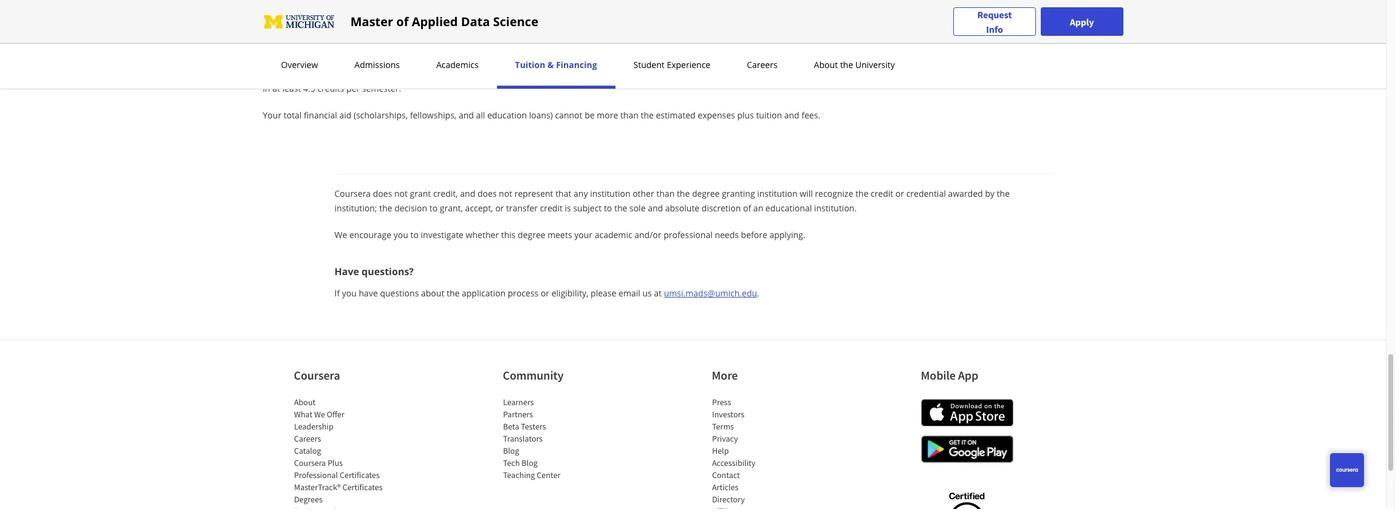 Task type: describe. For each thing, give the bounding box(es) containing it.
institution;
[[335, 202, 377, 214]]

directory link
[[712, 494, 745, 505]]

this
[[501, 229, 516, 241]]

apply
[[275, 41, 297, 53]]

investigate
[[421, 229, 464, 241]]

student experience
[[634, 59, 711, 71]]

the right loans
[[432, 68, 445, 80]]

leadership
[[294, 421, 333, 432]]

. to qualify for federal student loans a student must be enrolled in at least 4.5 credits per semester.
[[263, 68, 833, 94]]

university
[[856, 59, 895, 71]]

website
[[550, 68, 581, 80]]

if
[[335, 288, 340, 299]]

fafsa.gov.
[[662, 41, 705, 53]]

and up accept,
[[460, 188, 476, 199]]

overview
[[281, 59, 318, 71]]

loans
[[397, 68, 420, 80]]

catalog
[[294, 446, 321, 457]]

press investors terms privacy help accessibility contact articles directory
[[712, 397, 756, 505]]

tech
[[503, 458, 520, 469]]

apply
[[1070, 16, 1095, 28]]

degrees
[[294, 494, 323, 505]]

1 horizontal spatial blog
[[522, 458, 538, 469]]

learners partners beta testers translators blog tech blog teaching center
[[503, 397, 560, 481]]

applying.
[[770, 229, 806, 241]]

1 horizontal spatial or
[[541, 288, 550, 299]]

1 horizontal spatial federal
[[541, 41, 570, 53]]

direct
[[371, 68, 394, 80]]

plus
[[738, 109, 754, 121]]

articles link
[[712, 482, 739, 493]]

is
[[565, 202, 571, 214]]

directory
[[712, 494, 745, 505]]

a
[[726, 68, 731, 80]]

your
[[263, 109, 282, 121]]

at right (fafsa)
[[652, 41, 660, 53]]

at inside . to qualify for federal student loans a student must be enrolled in at least 4.5 credits per semester.
[[273, 83, 280, 94]]

0 horizontal spatial of
[[397, 13, 409, 29]]

2 institution from the left
[[758, 188, 798, 199]]

grant,
[[440, 202, 463, 214]]

university of michigan image
[[263, 12, 336, 31]]

aid
[[606, 41, 618, 53]]

1 horizontal spatial we
[[335, 229, 347, 241]]

experience
[[667, 59, 711, 71]]

. inside . to qualify for federal student loans a student must be enrolled in at least 4.5 credits per semester.
[[581, 68, 583, 80]]

for inside . to qualify for federal student loans a student must be enrolled in at least 4.5 credits per semester.
[[626, 68, 637, 80]]

1 horizontal spatial for
[[527, 41, 538, 53]]

investors link
[[712, 409, 745, 420]]

that
[[556, 188, 572, 199]]

will
[[800, 188, 813, 199]]

partners link
[[503, 409, 533, 420]]

accessibility
[[712, 458, 756, 469]]

the up absolute
[[677, 188, 690, 199]]

1 horizontal spatial student
[[670, 68, 700, 80]]

any
[[574, 188, 588, 199]]

science
[[493, 13, 539, 29]]

email
[[619, 288, 641, 299]]

press link
[[712, 397, 731, 408]]

professional
[[294, 470, 338, 481]]

coursera does not grant credit, and does not represent that any institution other than the degree granting institution will recognize the credit or credential awarded by the institution; the decision to grant, accept, or transfer credit is subject to the sole and absolute discretion of an educational institution.
[[335, 188, 1010, 214]]

applied
[[412, 13, 458, 29]]

1 vertical spatial credit
[[540, 202, 563, 214]]

tuition & financing
[[515, 59, 597, 71]]

beta
[[503, 421, 519, 432]]

fellowships,
[[410, 109, 457, 121]]

teaching
[[503, 470, 535, 481]]

by
[[986, 188, 995, 199]]

needs
[[715, 229, 739, 241]]

admissions link
[[351, 59, 404, 71]]

semester.
[[362, 83, 401, 94]]

list for community
[[503, 396, 606, 482]]

to inside . to qualify for federal student loans a student must be enrolled in at least 4.5 credits per semester.
[[585, 68, 595, 80]]

request info
[[978, 8, 1012, 35]]

have questions?
[[335, 265, 414, 278]]

2 horizontal spatial to
[[604, 202, 612, 214]]

academics
[[436, 59, 479, 71]]

1 vertical spatial be
[[585, 109, 595, 121]]

logo of certified b corporation image
[[942, 486, 992, 509]]

eligibility,
[[552, 288, 589, 299]]

0 vertical spatial more
[[290, 68, 311, 80]]

1 horizontal spatial credit
[[871, 188, 894, 199]]

the left decision
[[380, 202, 393, 214]]

encourage
[[350, 229, 392, 241]]

federal inside . to qualify for federal student loans a student must be enrolled in at least 4.5 credits per semester.
[[640, 68, 668, 80]]

and left all at the left top of the page
[[459, 109, 474, 121]]

what we offer link
[[294, 409, 344, 420]]

0 horizontal spatial to
[[411, 229, 419, 241]]

teaching center link
[[503, 470, 560, 481]]

0 horizontal spatial student
[[572, 41, 604, 53]]

other
[[633, 188, 655, 199]]

about for about what we offer leadership careers catalog coursera plus professional certificates mastertrack® certificates degrees
[[294, 397, 315, 408]]

at right us
[[654, 288, 662, 299]]

transfer
[[506, 202, 538, 214]]

1 horizontal spatial careers link
[[744, 59, 782, 71]]

0 horizontal spatial for
[[299, 41, 310, 53]]

1 vertical spatial federal
[[339, 68, 368, 80]]

1 horizontal spatial careers
[[747, 59, 778, 71]]

contact
[[712, 470, 740, 481]]

financing
[[556, 59, 597, 71]]

educational
[[766, 202, 812, 214]]

the left university
[[841, 59, 854, 71]]

request info button
[[954, 7, 1036, 36]]

academics link
[[433, 59, 482, 71]]

complete
[[401, 41, 438, 53]]

careers inside about what we offer leadership careers catalog coursera plus professional certificates mastertrack® certificates degrees
[[294, 433, 321, 444]]

1 horizontal spatial of
[[498, 68, 506, 80]]

before
[[741, 229, 768, 241]]

estimated
[[656, 109, 696, 121]]

academic
[[595, 229, 633, 241]]

offer
[[327, 409, 344, 420]]

list for coursera
[[294, 396, 397, 509]]

learners link
[[503, 397, 534, 408]]

(fafsa)
[[621, 41, 650, 53]]

1 vertical spatial .
[[758, 288, 760, 299]]

coursera plus link
[[294, 458, 343, 469]]

learners
[[503, 397, 534, 408]]

what
[[294, 409, 312, 420]]



Task type: vqa. For each thing, say whether or not it's contained in the screenshot.
390 to the left
no



Task type: locate. For each thing, give the bounding box(es) containing it.
2 horizontal spatial or
[[896, 188, 905, 199]]

loans
[[703, 68, 724, 80]]

2 horizontal spatial list
[[712, 396, 816, 509]]

0 vertical spatial federal
[[313, 41, 341, 53]]

please
[[591, 288, 617, 299]]

or right the process
[[541, 288, 550, 299]]

coursera for coursera does not grant credit, and does not represent that any institution other than the degree granting institution will recognize the credit or credential awarded by the institution; the decision to grant, accept, or transfer credit is subject to the sole and absolute discretion of an educational institution.
[[335, 188, 371, 199]]

2 list item from the left
[[712, 506, 816, 509]]

1 vertical spatial than
[[657, 188, 675, 199]]

1 horizontal spatial .
[[758, 288, 760, 299]]

1 vertical spatial careers link
[[294, 433, 321, 444]]

app
[[959, 368, 979, 383]]

to right subject
[[604, 202, 612, 214]]

degree right this
[[518, 229, 546, 241]]

0 horizontal spatial more
[[290, 68, 311, 80]]

aid
[[340, 109, 352, 121]]

loans,
[[375, 41, 399, 53]]

more up least
[[290, 68, 311, 80]]

about link
[[294, 397, 315, 408]]

than right other
[[657, 188, 675, 199]]

we left encourage
[[335, 229, 347, 241]]

. left qualify
[[581, 68, 583, 80]]

careers right a
[[747, 59, 778, 71]]

2 horizontal spatial of
[[744, 202, 752, 214]]

1 horizontal spatial institution
[[758, 188, 798, 199]]

coursera inside the 'coursera does not grant credit, and does not represent that any institution other than the degree granting institution will recognize the credit or credential awarded by the institution; the decision to grant, accept, or transfer credit is subject to the sole and absolute discretion of an educational institution.'
[[335, 188, 371, 199]]

2 horizontal spatial student
[[733, 68, 764, 80]]

0 vertical spatial credit
[[871, 188, 894, 199]]

of left an
[[744, 202, 752, 214]]

1 horizontal spatial your
[[575, 229, 593, 241]]

list item for more
[[712, 506, 816, 509]]

blog link
[[503, 446, 519, 457]]

about up credits
[[313, 68, 337, 80]]

of up loans,
[[397, 13, 409, 29]]

grant
[[410, 188, 431, 199]]

be right must
[[788, 68, 798, 80]]

list
[[294, 396, 397, 509], [503, 396, 606, 482], [712, 396, 816, 509]]

the left application
[[447, 288, 460, 299]]

help
[[712, 446, 729, 457]]

umsi.mads@umich.edu link
[[664, 288, 758, 299]]

student up the admissions link
[[343, 41, 373, 53]]

careers link
[[744, 59, 782, 71], [294, 433, 321, 444]]

1 does from the left
[[373, 188, 392, 199]]

investors
[[712, 409, 745, 420]]

0 horizontal spatial not
[[395, 188, 408, 199]]

about up what
[[294, 397, 315, 408]]

represent
[[515, 188, 554, 199]]

0 vertical spatial your
[[440, 41, 458, 53]]

must
[[766, 68, 786, 80]]

you
[[394, 229, 409, 241], [342, 288, 357, 299]]

0 horizontal spatial federal
[[313, 41, 341, 53]]

1 horizontal spatial list
[[503, 396, 606, 482]]

for up tuition
[[527, 41, 538, 53]]

of
[[397, 13, 409, 29], [498, 68, 506, 80], [744, 202, 752, 214]]

1 horizontal spatial federal
[[640, 68, 668, 80]]

0 horizontal spatial institution
[[590, 188, 631, 199]]

to left grant, on the top left
[[430, 202, 438, 214]]

total
[[284, 109, 302, 121]]

plus
[[328, 458, 343, 469]]

1 vertical spatial about
[[421, 288, 445, 299]]

decision
[[395, 202, 428, 214]]

credit left is
[[540, 202, 563, 214]]

press
[[712, 397, 731, 408]]

federal up per
[[339, 68, 368, 80]]

1 horizontal spatial than
[[657, 188, 675, 199]]

0 vertical spatial federal
[[541, 41, 570, 53]]

and
[[459, 109, 474, 121], [785, 109, 800, 121], [460, 188, 476, 199], [648, 202, 663, 214]]

than for more
[[621, 109, 639, 121]]

student
[[572, 41, 604, 53], [634, 59, 665, 71]]

0 horizontal spatial or
[[496, 202, 504, 214]]

for right qualify
[[626, 68, 637, 80]]

certificates down professional certificates link
[[342, 482, 382, 493]]

0 horizontal spatial to
[[263, 41, 273, 53]]

to left the apply
[[263, 41, 273, 53]]

&
[[548, 59, 554, 71]]

federal up tuition & financing
[[541, 41, 570, 53]]

does up accept,
[[478, 188, 497, 199]]

we inside about what we offer leadership careers catalog coursera plus professional certificates mastertrack® certificates degrees
[[314, 409, 325, 420]]

leadership link
[[294, 421, 333, 432]]

your up academics link
[[440, 41, 458, 53]]

list containing press
[[712, 396, 816, 509]]

accessibility link
[[712, 458, 756, 469]]

0 vertical spatial coursera
[[335, 188, 371, 199]]

meets
[[548, 229, 572, 241]]

about for about the university
[[814, 59, 838, 71]]

tuition
[[515, 59, 546, 71]]

does up institution; on the left
[[373, 188, 392, 199]]

the left estimated
[[641, 109, 654, 121]]

admissions
[[355, 59, 400, 71]]

0 horizontal spatial list item
[[294, 506, 397, 509]]

of left education on the top of page
[[498, 68, 506, 80]]

0 vertical spatial degree
[[692, 188, 720, 199]]

list containing learners
[[503, 396, 606, 482]]

1 vertical spatial about
[[294, 397, 315, 408]]

process
[[508, 288, 539, 299]]

least
[[282, 83, 301, 94]]

0 vertical spatial or
[[896, 188, 905, 199]]

list item down mastertrack® certificates link
[[294, 506, 397, 509]]

0 vertical spatial than
[[621, 109, 639, 121]]

student down fafsa.gov.
[[670, 68, 700, 80]]

more
[[290, 68, 311, 80], [597, 109, 618, 121]]

degrees link
[[294, 494, 323, 505]]

credit,
[[433, 188, 458, 199]]

your
[[440, 41, 458, 53], [575, 229, 593, 241]]

1 not from the left
[[395, 188, 408, 199]]

and right sole
[[648, 202, 663, 214]]

0 horizontal spatial credit
[[540, 202, 563, 214]]

fees.
[[802, 109, 821, 121]]

the left sole
[[615, 202, 628, 214]]

to left qualify
[[585, 68, 595, 80]]

coursera for coursera
[[294, 368, 340, 383]]

to apply for federal student loans, complete your free application for federal student aid (fafsa) at fafsa.gov.
[[263, 41, 705, 53]]

0 vertical spatial .
[[581, 68, 583, 80]]

1 horizontal spatial list item
[[712, 506, 816, 509]]

privacy
[[712, 433, 738, 444]]

accept,
[[465, 202, 493, 214]]

list for more
[[712, 396, 816, 509]]

master
[[351, 13, 393, 29]]

coursera up the about link
[[294, 368, 340, 383]]

or
[[896, 188, 905, 199], [496, 202, 504, 214], [541, 288, 550, 299]]

1 horizontal spatial student
[[634, 59, 665, 71]]

0 horizontal spatial your
[[440, 41, 458, 53]]

1 horizontal spatial to
[[585, 68, 595, 80]]

you down decision
[[394, 229, 409, 241]]

federal up the overview "link"
[[313, 41, 341, 53]]

catalog link
[[294, 446, 321, 457]]

application
[[462, 288, 506, 299]]

1 horizontal spatial about
[[814, 59, 838, 71]]

certificates up mastertrack® certificates link
[[340, 470, 380, 481]]

beta testers link
[[503, 421, 546, 432]]

download on the app store image
[[921, 399, 1014, 427]]

0 vertical spatial careers link
[[744, 59, 782, 71]]

or left credential at the right top
[[896, 188, 905, 199]]

not up decision
[[395, 188, 408, 199]]

0 vertical spatial you
[[394, 229, 409, 241]]

1 vertical spatial or
[[496, 202, 504, 214]]

0 vertical spatial blog
[[503, 446, 519, 457]]

1 vertical spatial to
[[585, 68, 595, 80]]

for up overview
[[299, 41, 310, 53]]

0 vertical spatial about
[[814, 59, 838, 71]]

3 list from the left
[[712, 396, 816, 509]]

1 vertical spatial degree
[[518, 229, 546, 241]]

2 vertical spatial or
[[541, 288, 550, 299]]

1 vertical spatial student
[[634, 59, 665, 71]]

federal
[[541, 41, 570, 53], [339, 68, 368, 80]]

degree up discretion
[[692, 188, 720, 199]]

2 list from the left
[[503, 396, 606, 482]]

1 list from the left
[[294, 396, 397, 509]]

whether
[[466, 229, 499, 241]]

list item down directory
[[712, 506, 816, 509]]

1 vertical spatial of
[[498, 68, 506, 80]]

0 horizontal spatial you
[[342, 288, 357, 299]]

institution up subject
[[590, 188, 631, 199]]

we encourage you to investigate whether this degree meets your academic and/or professional needs before applying.
[[335, 229, 806, 241]]

granting
[[722, 188, 755, 199]]

1 horizontal spatial you
[[394, 229, 409, 241]]

awarded
[[949, 188, 983, 199]]

2 vertical spatial of
[[744, 202, 752, 214]]

professional
[[664, 229, 713, 241]]

0 horizontal spatial degree
[[518, 229, 546, 241]]

2 does from the left
[[478, 188, 497, 199]]

coursera down catalog "link"
[[294, 458, 326, 469]]

0 horizontal spatial careers link
[[294, 433, 321, 444]]

certificates
[[340, 470, 380, 481], [342, 482, 382, 493]]

of inside the 'coursera does not grant credit, and does not represent that any institution other than the degree granting institution will recognize the credit or credential awarded by the institution; the decision to grant, accept, or transfer credit is subject to the sole and absolute discretion of an educational institution.'
[[744, 202, 752, 214]]

your right meets
[[575, 229, 593, 241]]

blog up teaching center link
[[522, 458, 538, 469]]

sole
[[630, 202, 646, 214]]

1 vertical spatial careers
[[294, 433, 321, 444]]

articles
[[712, 482, 739, 493]]

0 horizontal spatial federal
[[339, 68, 368, 80]]

the right by
[[997, 188, 1010, 199]]

4.5
[[303, 83, 315, 94]]

than for other
[[657, 188, 675, 199]]

enrolled
[[800, 68, 833, 80]]

1 vertical spatial federal
[[640, 68, 668, 80]]

we up leadership on the bottom left
[[314, 409, 325, 420]]

student experience link
[[630, 59, 714, 71]]

careers link right a
[[744, 59, 782, 71]]

get it on google play image
[[921, 436, 1014, 463]]

1 horizontal spatial to
[[430, 202, 438, 214]]

degree inside the 'coursera does not grant credit, and does not represent that any institution other than the degree granting institution will recognize the credit or credential awarded by the institution; the decision to grant, accept, or transfer credit is subject to the sole and absolute discretion of an educational institution.'
[[692, 188, 720, 199]]

about left university
[[814, 59, 838, 71]]

list item
[[294, 506, 397, 509], [712, 506, 816, 509]]

1 vertical spatial more
[[597, 109, 618, 121]]

at right loans
[[422, 68, 430, 80]]

than down qualify
[[621, 109, 639, 121]]

1 institution from the left
[[590, 188, 631, 199]]

list item for coursera
[[294, 506, 397, 509]]

mastertrack®
[[294, 482, 341, 493]]

0 horizontal spatial be
[[585, 109, 595, 121]]

translators link
[[503, 433, 543, 444]]

0 horizontal spatial about
[[294, 397, 315, 408]]

to down decision
[[411, 229, 419, 241]]

be inside . to qualify for federal student loans a student must be enrolled in at least 4.5 credits per semester.
[[788, 68, 798, 80]]

0 horizontal spatial student
[[343, 41, 373, 53]]

1 vertical spatial you
[[342, 288, 357, 299]]

0 vertical spatial about
[[313, 68, 337, 80]]

0 horizontal spatial blog
[[503, 446, 519, 457]]

blog
[[503, 446, 519, 457], [522, 458, 538, 469]]

about inside about what we offer leadership careers catalog coursera plus professional certificates mastertrack® certificates degrees
[[294, 397, 315, 408]]

0 vertical spatial certificates
[[340, 470, 380, 481]]

you right if
[[342, 288, 357, 299]]

cannot
[[555, 109, 583, 121]]

umsi.mads@umich.edu
[[664, 288, 758, 299]]

not up transfer
[[499, 188, 513, 199]]

community
[[503, 368, 564, 383]]

be right cannot
[[585, 109, 595, 121]]

2 horizontal spatial for
[[626, 68, 637, 80]]

blog up tech
[[503, 446, 519, 457]]

or right accept,
[[496, 202, 504, 214]]

0 horizontal spatial does
[[373, 188, 392, 199]]

credit left credential at the right top
[[871, 188, 894, 199]]

questions
[[380, 288, 419, 299]]

the right recognize
[[856, 188, 869, 199]]

institution up educational
[[758, 188, 798, 199]]

mobile app
[[921, 368, 979, 383]]

for
[[299, 41, 310, 53], [527, 41, 538, 53], [626, 68, 637, 80]]

terms link
[[712, 421, 734, 432]]

0 horizontal spatial about
[[313, 68, 337, 80]]

more right cannot
[[597, 109, 618, 121]]

0 horizontal spatial careers
[[294, 433, 321, 444]]

0 horizontal spatial we
[[314, 409, 325, 420]]

tuition & financing link
[[512, 59, 601, 71]]

1 horizontal spatial about
[[421, 288, 445, 299]]

federal down (fafsa)
[[640, 68, 668, 80]]

careers link up catalog
[[294, 433, 321, 444]]

about the university link
[[811, 59, 899, 71]]

mastertrack® certificates link
[[294, 482, 382, 493]]

0 vertical spatial of
[[397, 13, 409, 29]]

0 horizontal spatial .
[[581, 68, 583, 80]]

careers up catalog
[[294, 433, 321, 444]]

1 vertical spatial certificates
[[342, 482, 382, 493]]

1 horizontal spatial more
[[597, 109, 618, 121]]

free
[[461, 41, 478, 53]]

have
[[359, 288, 378, 299]]

(scholarships,
[[354, 109, 408, 121]]

coursera up institution; on the left
[[335, 188, 371, 199]]

data
[[461, 13, 490, 29]]

. down before
[[758, 288, 760, 299]]

student up the financing
[[572, 41, 604, 53]]

0 vertical spatial student
[[572, 41, 604, 53]]

info
[[987, 23, 1004, 35]]

student down (fafsa)
[[634, 59, 665, 71]]

1 vertical spatial your
[[575, 229, 593, 241]]

and left fees.
[[785, 109, 800, 121]]

about right questions
[[421, 288, 445, 299]]

master of applied data science
[[351, 13, 539, 29]]

0 horizontal spatial than
[[621, 109, 639, 121]]

2 vertical spatial coursera
[[294, 458, 326, 469]]

degree
[[692, 188, 720, 199], [518, 229, 546, 241]]

1 list item from the left
[[294, 506, 397, 509]]

coursera inside about what we offer leadership careers catalog coursera plus professional certificates mastertrack® certificates degrees
[[294, 458, 326, 469]]

0 vertical spatial we
[[335, 229, 347, 241]]

at right in
[[273, 83, 280, 94]]

0 vertical spatial to
[[263, 41, 273, 53]]

list containing about
[[294, 396, 397, 509]]

1 horizontal spatial be
[[788, 68, 798, 80]]

1 horizontal spatial not
[[499, 188, 513, 199]]

1 vertical spatial coursera
[[294, 368, 340, 383]]

2 not from the left
[[499, 188, 513, 199]]

student right a
[[733, 68, 764, 80]]

in
[[263, 83, 270, 94]]

expenses
[[698, 109, 736, 121]]

does
[[373, 188, 392, 199], [478, 188, 497, 199]]

1 horizontal spatial does
[[478, 188, 497, 199]]

than inside the 'coursera does not grant credit, and does not represent that any institution other than the degree granting institution will recognize the credit or credential awarded by the institution; the decision to grant, accept, or transfer credit is subject to the sole and absolute discretion of an educational institution.'
[[657, 188, 675, 199]]



